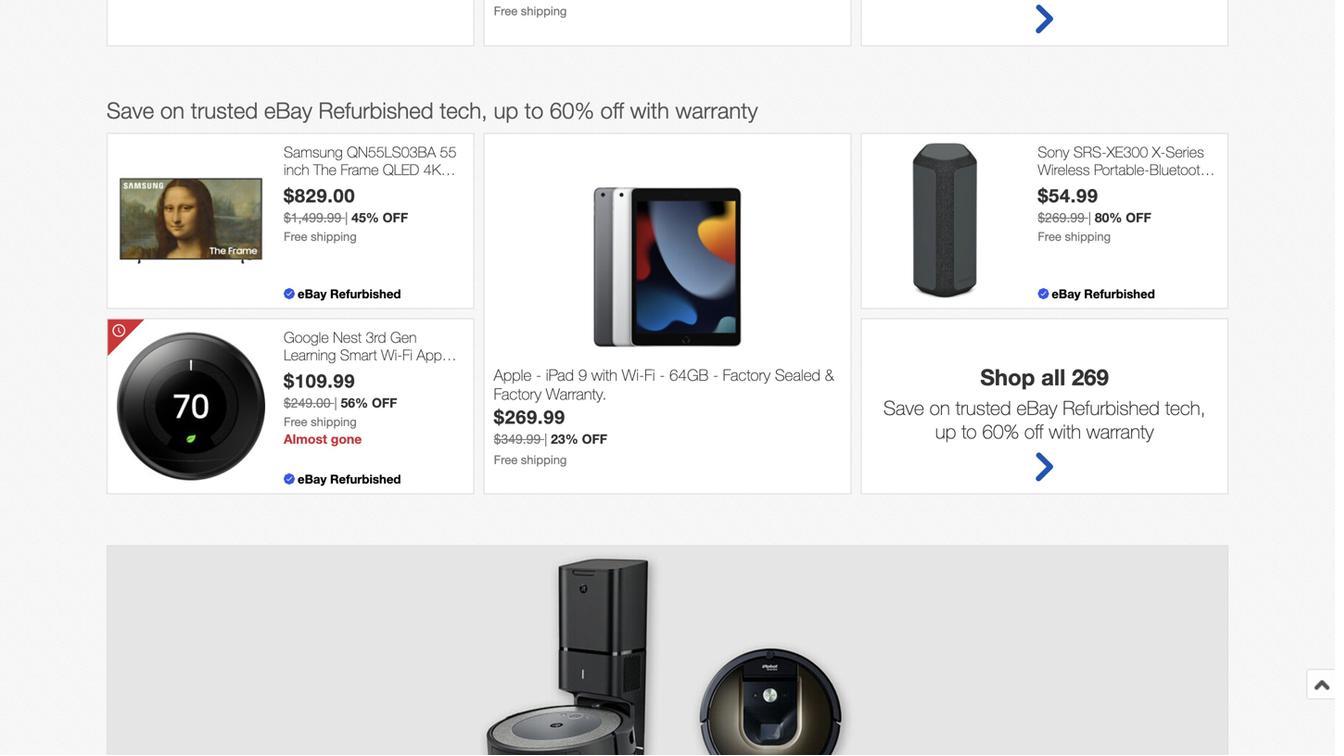 Task type: locate. For each thing, give the bounding box(es) containing it.
| inside $54.99 $269.99 | 80% off free shipping
[[1088, 210, 1091, 225]]

$829.00 $1,499.99 | 45% off free shipping
[[284, 184, 408, 244]]

0 horizontal spatial warranty
[[675, 97, 758, 123]]

ebay up all
[[1052, 286, 1081, 301]]

1 horizontal spatial smart
[[378, 179, 415, 196]]

0 vertical spatial smart
[[378, 179, 415, 196]]

$54.99 $269.99 | 80% off free shipping
[[1038, 184, 1151, 244]]

save inside shop all 269 save on trusted ebay refurbished tech, up to 60% off with warranty
[[883, 396, 924, 419]]

sony
[[1038, 143, 1069, 161]]

0 horizontal spatial 60%
[[550, 97, 594, 123]]

0 vertical spatial fi
[[402, 346, 412, 364]]

| inside $109.99 $249.00 | 56% off free shipping almost gone
[[334, 395, 337, 411]]

- down gen
[[406, 364, 411, 382]]

smart up thermostat
[[340, 346, 377, 364]]

0 horizontal spatial save
[[107, 97, 154, 123]]

0 horizontal spatial black
[[415, 364, 449, 382]]

0 horizontal spatial trusted
[[191, 97, 258, 123]]

1 horizontal spatial black
[[1102, 179, 1136, 196]]

60% inside shop all 269 save on trusted ebay refurbished tech, up to 60% off with warranty
[[982, 420, 1019, 443]]

0 vertical spatial to
[[525, 97, 544, 123]]

0 vertical spatial black
[[1102, 179, 1136, 196]]

free inside $54.99 $269.99 | 80% off free shipping
[[1038, 229, 1061, 244]]

|
[[345, 210, 348, 225], [1088, 210, 1091, 225], [334, 395, 337, 411], [544, 431, 547, 447]]

shipping for $109.99
[[311, 415, 357, 429]]

1 horizontal spatial $269.99
[[1038, 210, 1085, 225]]

wi-
[[381, 346, 402, 364], [622, 366, 644, 384]]

1 horizontal spatial to
[[962, 420, 977, 443]]

269
[[1072, 364, 1109, 390]]

4k
[[424, 161, 441, 179]]

ebay refurbished for $829.00
[[298, 286, 401, 301]]

on
[[160, 97, 185, 123], [930, 396, 950, 419]]

shop
[[980, 364, 1035, 390]]

refurbished up qn55ls03ba
[[318, 97, 433, 123]]

all
[[1041, 364, 1066, 390]]

smart inside 'samsung qn55ls03ba 55 inch the frame qled 4k quantum hdr smart tv (2022)'
[[378, 179, 415, 196]]

ipad
[[546, 366, 574, 384]]

| left 80%
[[1088, 210, 1091, 225]]

with inside apple - ipad 9 with wi-fi - 64gb - factory sealed & factory warranty. $269.99 $349.99 | 23% off free shipping
[[591, 366, 617, 384]]

refurbished
[[318, 97, 433, 123], [330, 286, 401, 301], [1084, 286, 1155, 301], [1063, 396, 1160, 419], [330, 472, 401, 487]]

refurbished down 269
[[1063, 396, 1160, 419]]

shipping inside $829.00 $1,499.99 | 45% off free shipping
[[311, 229, 357, 244]]

0 vertical spatial $269.99
[[1038, 210, 1085, 225]]

ebay refurbished down gone
[[298, 472, 401, 487]]

almost
[[284, 431, 327, 447]]

black down portable-
[[1102, 179, 1136, 196]]

1 vertical spatial fi
[[644, 366, 655, 384]]

ebay
[[264, 97, 312, 123], [298, 286, 327, 301], [1052, 286, 1081, 301], [1017, 396, 1057, 419], [298, 472, 327, 487]]

0 vertical spatial up
[[494, 97, 518, 123]]

fi inside apple - ipad 9 with wi-fi - 64gb - factory sealed & factory warranty. $269.99 $349.99 | 23% off free shipping
[[644, 366, 655, 384]]

$1,499.99
[[284, 210, 341, 225]]

| for $829.00
[[345, 210, 348, 225]]

fi down gen
[[402, 346, 412, 364]]

1 horizontal spatial wi-
[[622, 366, 644, 384]]

1 horizontal spatial on
[[930, 396, 950, 419]]

$269.99
[[1038, 210, 1085, 225], [494, 406, 565, 428]]

control
[[284, 364, 328, 382]]

0 horizontal spatial smart
[[340, 346, 377, 364]]

- down portable-
[[1093, 179, 1098, 196]]

64gb
[[669, 366, 709, 384]]

1 vertical spatial smart
[[340, 346, 377, 364]]

0 horizontal spatial wi-
[[381, 346, 402, 364]]

shipping inside apple - ipad 9 with wi-fi - 64gb - factory sealed & factory warranty. $269.99 $349.99 | 23% off free shipping
[[521, 453, 567, 467]]

factory left sealed
[[723, 366, 771, 384]]

1 horizontal spatial tech,
[[1165, 396, 1206, 419]]

smart down qled
[[378, 179, 415, 196]]

- left 64gb
[[660, 366, 665, 384]]

wi- inside apple - ipad 9 with wi-fi - 64gb - factory sealed & factory warranty. $269.99 $349.99 | 23% off free shipping
[[622, 366, 644, 384]]

up inside shop all 269 save on trusted ebay refurbished tech, up to 60% off with warranty
[[935, 420, 956, 443]]

shipping inside $109.99 $249.00 | 56% off free shipping almost gone
[[311, 415, 357, 429]]

1 horizontal spatial trusted
[[956, 396, 1011, 419]]

$109.99 $249.00 | 56% off free shipping almost gone
[[284, 370, 397, 447]]

1 horizontal spatial 60%
[[982, 420, 1019, 443]]

wi- right 9
[[622, 366, 644, 384]]

warranty.
[[546, 385, 607, 403]]

23%
[[551, 431, 578, 447]]

1 vertical spatial on
[[930, 396, 950, 419]]

| inside $829.00 $1,499.99 | 45% off free shipping
[[345, 210, 348, 225]]

| left 45%
[[345, 210, 348, 225]]

fi inside google nest 3rd gen learning smart wi-fi app control thermostat - black
[[402, 346, 412, 364]]

apple - ipad 9 with wi-fi - 64gb - factory sealed & factory warranty. $269.99 $349.99 | 23% off free shipping
[[494, 366, 834, 467]]

0 vertical spatial with
[[630, 97, 669, 123]]

45%
[[352, 210, 379, 225]]

-
[[1093, 179, 1098, 196], [406, 364, 411, 382], [536, 366, 541, 384], [660, 366, 665, 384], [713, 366, 718, 384]]

apple - ipad 9 with wi-fi - 64gb - factory sealed & factory warranty. link
[[494, 366, 841, 406]]

1 vertical spatial 60%
[[982, 420, 1019, 443]]

thermostat
[[332, 364, 401, 382]]

1 vertical spatial wi-
[[622, 366, 644, 384]]

1 vertical spatial tech,
[[1165, 396, 1206, 419]]

free inside $109.99 $249.00 | 56% off free shipping almost gone
[[284, 415, 307, 429]]

off
[[600, 97, 624, 123], [383, 210, 408, 225], [1126, 210, 1151, 225], [372, 395, 397, 411], [1024, 420, 1044, 443], [582, 431, 607, 447]]

free
[[494, 4, 517, 18], [284, 229, 307, 244], [1038, 229, 1061, 244], [284, 415, 307, 429], [494, 453, 517, 467]]

warranty
[[675, 97, 758, 123], [1086, 420, 1154, 443]]

series
[[1166, 143, 1204, 161]]

ebay down all
[[1017, 396, 1057, 419]]

0 vertical spatial wi-
[[381, 346, 402, 364]]

$349.99
[[494, 431, 541, 447]]

to
[[525, 97, 544, 123], [962, 420, 977, 443]]

0 vertical spatial save
[[107, 97, 154, 123]]

1 vertical spatial black
[[415, 364, 449, 382]]

wi- down gen
[[381, 346, 402, 364]]

up
[[494, 97, 518, 123], [935, 420, 956, 443]]

1 vertical spatial warranty
[[1086, 420, 1154, 443]]

shipping
[[521, 4, 567, 18], [311, 229, 357, 244], [1065, 229, 1111, 244], [311, 415, 357, 429], [521, 453, 567, 467]]

tech, inside shop all 269 save on trusted ebay refurbished tech, up to 60% off with warranty
[[1165, 396, 1206, 419]]

factory
[[723, 366, 771, 384], [494, 385, 542, 403]]

to inside shop all 269 save on trusted ebay refurbished tech, up to 60% off with warranty
[[962, 420, 977, 443]]

1 vertical spatial trusted
[[956, 396, 1011, 419]]

quantum
[[284, 179, 341, 196]]

1 vertical spatial with
[[591, 366, 617, 384]]

factory down apple
[[494, 385, 542, 403]]

ebay refurbished down 80%
[[1052, 286, 1155, 301]]

sony srs-xe300 x-series wireless portable-bluetooth- speaker - black
[[1038, 143, 1213, 196]]

1 horizontal spatial warranty
[[1086, 420, 1154, 443]]

| for $54.99
[[1088, 210, 1091, 225]]

trusted
[[191, 97, 258, 123], [956, 396, 1011, 419]]

ebay inside shop all 269 save on trusted ebay refurbished tech, up to 60% off with warranty
[[1017, 396, 1057, 419]]

$269.99 down $54.99
[[1038, 210, 1085, 225]]

trusted inside shop all 269 save on trusted ebay refurbished tech, up to 60% off with warranty
[[956, 396, 1011, 419]]

0 horizontal spatial tech,
[[440, 97, 487, 123]]

1 vertical spatial $269.99
[[494, 406, 565, 428]]

0 vertical spatial tech,
[[440, 97, 487, 123]]

&
[[825, 366, 834, 384]]

1 horizontal spatial save
[[883, 396, 924, 419]]

off inside $109.99 $249.00 | 56% off free shipping almost gone
[[372, 395, 397, 411]]

| left 56%
[[334, 395, 337, 411]]

ebay refurbished up "nest"
[[298, 286, 401, 301]]

black
[[1102, 179, 1136, 196], [415, 364, 449, 382]]

shipping for $54.99
[[1065, 229, 1111, 244]]

smart
[[378, 179, 415, 196], [340, 346, 377, 364]]

black down the app
[[415, 364, 449, 382]]

tv
[[419, 179, 435, 196]]

free inside $829.00 $1,499.99 | 45% off free shipping
[[284, 229, 307, 244]]

google nest 3rd gen learning smart wi-fi app control thermostat - black
[[284, 329, 449, 382]]

1 horizontal spatial up
[[935, 420, 956, 443]]

55
[[440, 143, 456, 161]]

1 vertical spatial up
[[935, 420, 956, 443]]

0 horizontal spatial up
[[494, 97, 518, 123]]

2 vertical spatial with
[[1049, 420, 1081, 443]]

tech,
[[440, 97, 487, 123], [1165, 396, 1206, 419]]

fi
[[402, 346, 412, 364], [644, 366, 655, 384]]

0 horizontal spatial fi
[[402, 346, 412, 364]]

1 vertical spatial save
[[883, 396, 924, 419]]

frame
[[341, 161, 379, 179]]

refurbished inside shop all 269 save on trusted ebay refurbished tech, up to 60% off with warranty
[[1063, 396, 1160, 419]]

0 horizontal spatial $269.99
[[494, 406, 565, 428]]

with
[[630, 97, 669, 123], [591, 366, 617, 384], [1049, 420, 1081, 443]]

refurbished up 3rd
[[330, 286, 401, 301]]

save
[[107, 97, 154, 123], [883, 396, 924, 419]]

0 vertical spatial on
[[160, 97, 185, 123]]

60%
[[550, 97, 594, 123], [982, 420, 1019, 443]]

2 horizontal spatial with
[[1049, 420, 1081, 443]]

1 horizontal spatial fi
[[644, 366, 655, 384]]

shipping inside $54.99 $269.99 | 80% off free shipping
[[1065, 229, 1111, 244]]

fi left 64gb
[[644, 366, 655, 384]]

portable-
[[1094, 161, 1150, 179]]

$269.99 up the $349.99
[[494, 406, 565, 428]]

ebay refurbished
[[298, 286, 401, 301], [1052, 286, 1155, 301], [298, 472, 401, 487]]

on inside shop all 269 save on trusted ebay refurbished tech, up to 60% off with warranty
[[930, 396, 950, 419]]

0 horizontal spatial with
[[591, 366, 617, 384]]

1 vertical spatial to
[[962, 420, 977, 443]]

0 horizontal spatial factory
[[494, 385, 542, 403]]

off inside $829.00 $1,499.99 | 45% off free shipping
[[383, 210, 408, 225]]

| left 23%
[[544, 431, 547, 447]]

google
[[284, 329, 329, 346]]

speaker
[[1038, 179, 1089, 196]]



Task type: vqa. For each thing, say whether or not it's contained in the screenshot.
fans
no



Task type: describe. For each thing, give the bounding box(es) containing it.
1 horizontal spatial with
[[630, 97, 669, 123]]

free inside apple - ipad 9 with wi-fi - 64gb - factory sealed & factory warranty. $269.99 $349.99 | 23% off free shipping
[[494, 453, 517, 467]]

free for $829.00
[[284, 229, 307, 244]]

shop all 269 save on trusted ebay refurbished tech, up to 60% off with warranty
[[883, 364, 1206, 443]]

$54.99
[[1038, 184, 1098, 207]]

gen
[[390, 329, 417, 346]]

off inside $54.99 $269.99 | 80% off free shipping
[[1126, 210, 1151, 225]]

google nest 3rd gen learning smart wi-fi app control thermostat - black link
[[284, 329, 464, 382]]

free shipping
[[494, 4, 567, 18]]

bluetooth-
[[1150, 161, 1213, 179]]

hdr
[[345, 179, 374, 196]]

80%
[[1095, 210, 1122, 225]]

| for $109.99
[[334, 395, 337, 411]]

$269.99 inside $54.99 $269.99 | 80% off free shipping
[[1038, 210, 1085, 225]]

black inside the sony srs-xe300 x-series wireless portable-bluetooth- speaker - black
[[1102, 179, 1136, 196]]

| inside apple - ipad 9 with wi-fi - 64gb - factory sealed & factory warranty. $269.99 $349.99 | 23% off free shipping
[[544, 431, 547, 447]]

learning
[[284, 346, 336, 364]]

ebay up google
[[298, 286, 327, 301]]

save on trusted ebay refurbished tech, up to 60% off with warranty
[[107, 97, 758, 123]]

free for $109.99
[[284, 415, 307, 429]]

the
[[313, 161, 337, 179]]

warranty inside shop all 269 save on trusted ebay refurbished tech, up to 60% off with warranty
[[1086, 420, 1154, 443]]

qled
[[383, 161, 419, 179]]

$829.00
[[284, 184, 355, 207]]

gone
[[331, 431, 362, 447]]

samsung
[[284, 143, 343, 161]]

with inside shop all 269 save on trusted ebay refurbished tech, up to 60% off with warranty
[[1049, 420, 1081, 443]]

srs-
[[1073, 143, 1107, 161]]

shipping for $829.00
[[311, 229, 357, 244]]

off inside shop all 269 save on trusted ebay refurbished tech, up to 60% off with warranty
[[1024, 420, 1044, 443]]

samsung qn55ls03ba 55 inch the frame qled 4k quantum hdr smart tv (2022) link
[[284, 143, 464, 214]]

sony srs-xe300 x-series wireless portable-bluetooth- speaker - black link
[[1038, 143, 1218, 196]]

(2022)
[[284, 197, 324, 214]]

inch
[[284, 161, 309, 179]]

1 horizontal spatial factory
[[723, 366, 771, 384]]

off inside apple - ipad 9 with wi-fi - 64gb - factory sealed & factory warranty. $269.99 $349.99 | 23% off free shipping
[[582, 431, 607, 447]]

$269.99 inside apple - ipad 9 with wi-fi - 64gb - factory sealed & factory warranty. $269.99 $349.99 | 23% off free shipping
[[494, 406, 565, 428]]

9
[[578, 366, 587, 384]]

ebay up 'samsung'
[[264, 97, 312, 123]]

ebay down almost
[[298, 472, 327, 487]]

56%
[[341, 395, 368, 411]]

sealed
[[775, 366, 820, 384]]

- right 64gb
[[713, 366, 718, 384]]

$109.99
[[284, 370, 355, 392]]

x-
[[1152, 143, 1166, 161]]

samsung qn55ls03ba 55 inch the frame qled 4k quantum hdr smart tv (2022)
[[284, 143, 456, 214]]

refurbished down gone
[[330, 472, 401, 487]]

0 horizontal spatial on
[[160, 97, 185, 123]]

wi- inside google nest 3rd gen learning smart wi-fi app control thermostat - black
[[381, 346, 402, 364]]

xe300
[[1107, 143, 1148, 161]]

free for $54.99
[[1038, 229, 1061, 244]]

refurbished down 80%
[[1084, 286, 1155, 301]]

0 vertical spatial 60%
[[550, 97, 594, 123]]

3rd
[[366, 329, 386, 346]]

app
[[417, 346, 442, 364]]

0 vertical spatial trusted
[[191, 97, 258, 123]]

smart inside google nest 3rd gen learning smart wi-fi app control thermostat - black
[[340, 346, 377, 364]]

nest
[[333, 329, 362, 346]]

apple
[[494, 366, 532, 384]]

0 vertical spatial warranty
[[675, 97, 758, 123]]

$249.00
[[284, 395, 331, 411]]

wireless
[[1038, 161, 1090, 179]]

- inside google nest 3rd gen learning smart wi-fi app control thermostat - black
[[406, 364, 411, 382]]

- inside the sony srs-xe300 x-series wireless portable-bluetooth- speaker - black
[[1093, 179, 1098, 196]]

0 horizontal spatial to
[[525, 97, 544, 123]]

black inside google nest 3rd gen learning smart wi-fi app control thermostat - black
[[415, 364, 449, 382]]

qn55ls03ba
[[347, 143, 436, 161]]

- left ipad
[[536, 366, 541, 384]]

ebay refurbished for $54.99
[[1052, 286, 1155, 301]]



